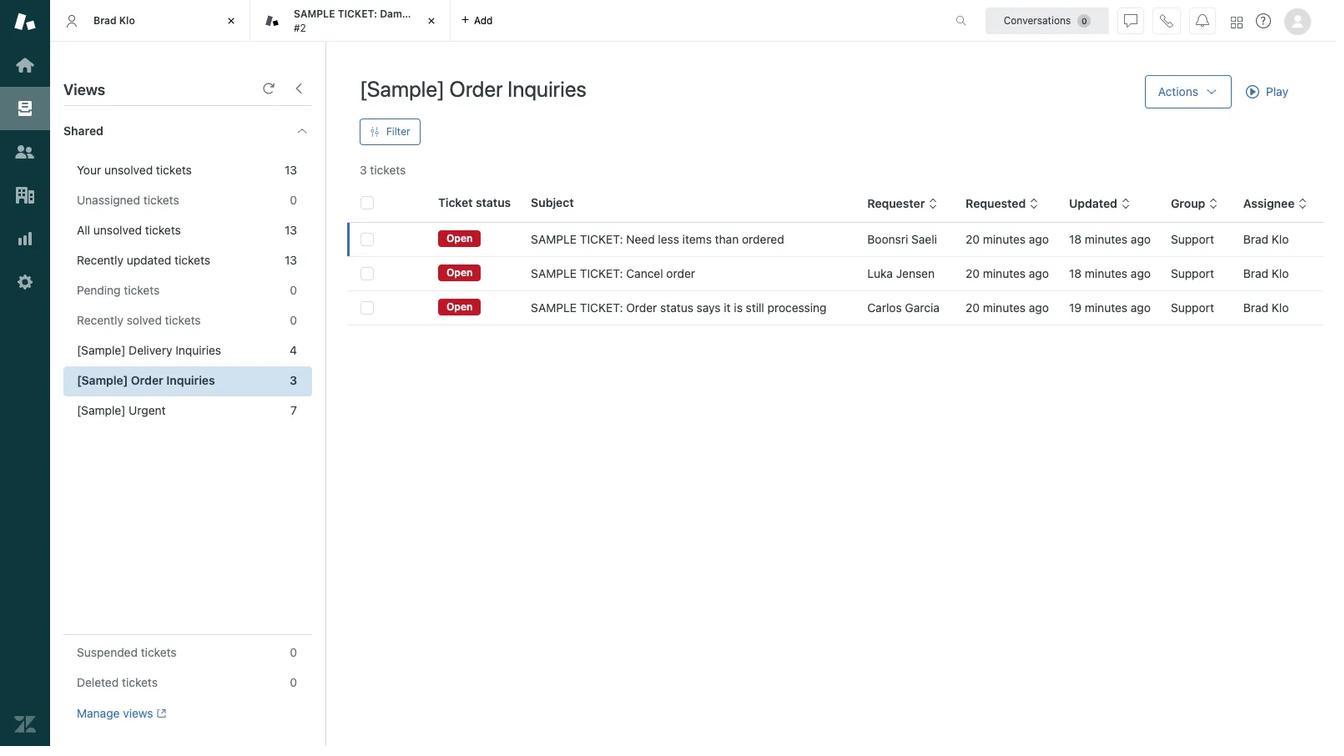 Task type: vqa. For each thing, say whether or not it's contained in the screenshot.


Task type: describe. For each thing, give the bounding box(es) containing it.
than
[[715, 232, 739, 246]]

0 for pending tickets
[[290, 283, 297, 297]]

recently solved tickets
[[77, 313, 201, 327]]

0 for deleted tickets
[[290, 675, 297, 690]]

13 for recently updated tickets
[[285, 253, 297, 267]]

4
[[290, 343, 297, 357]]

support for 18 minutes ago
[[1171, 232, 1215, 246]]

19
[[1069, 301, 1082, 315]]

is
[[734, 301, 743, 315]]

close image
[[223, 13, 240, 29]]

row containing sample ticket: cancel order
[[347, 257, 1324, 291]]

unsolved for your
[[104, 163, 153, 177]]

brad klo tab
[[50, 0, 250, 42]]

1 vertical spatial status
[[660, 301, 694, 315]]

sample ticket: order status says it is still processing link
[[531, 300, 827, 316]]

conversations
[[1004, 14, 1071, 26]]

get help image
[[1256, 13, 1271, 28]]

all unsolved tickets
[[77, 223, 181, 237]]

ticket: for need
[[580, 232, 623, 246]]

updated
[[127, 253, 171, 267]]

tickets up views
[[122, 675, 158, 690]]

row containing sample ticket: need less items than ordered
[[347, 223, 1324, 257]]

carlos
[[868, 301, 902, 315]]

play button
[[1232, 75, 1303, 109]]

items
[[683, 232, 712, 246]]

2 18 minutes ago from the top
[[1069, 266, 1151, 280]]

2 20 from the top
[[966, 266, 980, 280]]

13 for your unsolved tickets
[[285, 163, 297, 177]]

[sample] for 3
[[77, 373, 128, 387]]

sample ticket: damaged product #2
[[294, 8, 468, 34]]

luka jensen
[[868, 266, 935, 280]]

suspended tickets
[[77, 645, 177, 659]]

tickets right updated
[[175, 253, 210, 267]]

ticket
[[438, 195, 473, 210]]

brad klo inside tab
[[93, 14, 135, 27]]

3 tickets
[[360, 163, 406, 177]]

deleted
[[77, 675, 119, 690]]

solved
[[127, 313, 162, 327]]

inquiries for 4
[[176, 343, 221, 357]]

garcia
[[905, 301, 940, 315]]

(opens in a new tab) image
[[153, 709, 166, 719]]

shared
[[63, 124, 103, 138]]

support for 19 minutes ago
[[1171, 301, 1215, 315]]

views image
[[14, 98, 36, 119]]

group
[[1171, 196, 1206, 210]]

notifications image
[[1196, 14, 1210, 27]]

0 horizontal spatial order
[[131, 373, 163, 387]]

add button
[[451, 0, 503, 41]]

requested button
[[966, 196, 1040, 211]]

13 for all unsolved tickets
[[285, 223, 297, 237]]

organizations image
[[14, 184, 36, 206]]

sample ticket: cancel order
[[531, 266, 695, 280]]

saeli
[[912, 232, 937, 246]]

damaged
[[380, 8, 427, 20]]

updated button
[[1069, 196, 1131, 211]]

sample ticket: need less items than ordered
[[531, 232, 784, 246]]

ticket: for order
[[580, 301, 623, 315]]

all
[[77, 223, 90, 237]]

order
[[667, 266, 695, 280]]

20 minutes ago for 18 minutes ago
[[966, 232, 1049, 246]]

admin image
[[14, 271, 36, 293]]

[sample] urgent
[[77, 403, 166, 417]]

still
[[746, 301, 765, 315]]

delivery
[[129, 343, 172, 357]]

0 horizontal spatial [sample] order inquiries
[[77, 373, 215, 387]]

play
[[1266, 84, 1289, 99]]

2 open from the top
[[447, 267, 473, 279]]

0 vertical spatial status
[[476, 195, 511, 210]]

1 18 minutes ago from the top
[[1069, 232, 1151, 246]]

main element
[[0, 0, 50, 746]]

suspended
[[77, 645, 138, 659]]

1 18 from the top
[[1069, 232, 1082, 246]]

sample ticket: need less items than ordered link
[[531, 231, 784, 248]]

0 vertical spatial inquiries
[[508, 76, 587, 101]]

tab containing sample ticket: damaged product
[[250, 0, 468, 42]]

less
[[658, 232, 679, 246]]

get started image
[[14, 54, 36, 76]]

product
[[429, 8, 468, 20]]

assignee
[[1244, 196, 1295, 210]]

[sample] delivery inquiries
[[77, 343, 221, 357]]

manage views
[[77, 706, 153, 720]]

7
[[291, 403, 297, 417]]

your unsolved tickets
[[77, 163, 192, 177]]

luka
[[868, 266, 893, 280]]

filter button
[[360, 119, 420, 145]]

requested
[[966, 196, 1026, 210]]

group button
[[1171, 196, 1219, 211]]

conversations button
[[986, 7, 1109, 34]]

recently for recently updated tickets
[[77, 253, 124, 267]]

jensen
[[896, 266, 935, 280]]

20 for garcia
[[966, 301, 980, 315]]

views
[[123, 706, 153, 720]]

reporting image
[[14, 228, 36, 250]]

0 for suspended tickets
[[290, 645, 297, 659]]

inquiries for 3
[[166, 373, 215, 387]]

refresh views pane image
[[262, 82, 275, 95]]

deleted tickets
[[77, 675, 158, 690]]

recently for recently solved tickets
[[77, 313, 124, 327]]

carlos garcia
[[868, 301, 940, 315]]



Task type: locate. For each thing, give the bounding box(es) containing it.
order
[[450, 76, 503, 101], [626, 301, 657, 315], [131, 373, 163, 387]]

sample for sample ticket: damaged product #2
[[294, 8, 335, 20]]

1 vertical spatial support
[[1171, 266, 1215, 280]]

[sample] order inquiries
[[360, 76, 587, 101], [77, 373, 215, 387]]

status
[[476, 195, 511, 210], [660, 301, 694, 315]]

2 vertical spatial 20 minutes ago
[[966, 301, 1049, 315]]

need
[[626, 232, 655, 246]]

zendesk support image
[[14, 11, 36, 33]]

ticket: for damaged
[[338, 8, 377, 20]]

says
[[697, 301, 721, 315]]

18
[[1069, 232, 1082, 246], [1069, 266, 1082, 280]]

status right ticket
[[476, 195, 511, 210]]

tickets
[[156, 163, 192, 177], [370, 163, 406, 177], [143, 193, 179, 207], [145, 223, 181, 237], [175, 253, 210, 267], [124, 283, 160, 297], [165, 313, 201, 327], [141, 645, 177, 659], [122, 675, 158, 690]]

tab
[[250, 0, 468, 42]]

1 vertical spatial 3
[[290, 373, 297, 387]]

brad klo
[[93, 14, 135, 27], [1244, 232, 1289, 246], [1244, 266, 1289, 280], [1244, 301, 1289, 315]]

0 vertical spatial 13
[[285, 163, 297, 177]]

0 horizontal spatial 3
[[290, 373, 297, 387]]

minutes
[[983, 232, 1026, 246], [1085, 232, 1128, 246], [983, 266, 1026, 280], [1085, 266, 1128, 280], [983, 301, 1026, 315], [1085, 301, 1128, 315]]

boonsri
[[868, 232, 909, 246]]

shared heading
[[50, 106, 326, 156]]

1 20 from the top
[[966, 232, 980, 246]]

sample for sample ticket: need less items than ordered
[[531, 232, 577, 246]]

manage
[[77, 706, 120, 720]]

2 vertical spatial open
[[447, 301, 473, 313]]

0 horizontal spatial status
[[476, 195, 511, 210]]

1 horizontal spatial [sample] order inquiries
[[360, 76, 587, 101]]

ticket: inside 'sample ticket: damaged product #2'
[[338, 8, 377, 20]]

tickets down recently updated tickets on the top of the page
[[124, 283, 160, 297]]

tickets up updated
[[145, 223, 181, 237]]

0 vertical spatial 18
[[1069, 232, 1082, 246]]

ticket status
[[438, 195, 511, 210]]

tickets down your unsolved tickets
[[143, 193, 179, 207]]

open for sample ticket: order status says it is still processing
[[447, 301, 473, 313]]

open
[[447, 232, 473, 245], [447, 267, 473, 279], [447, 301, 473, 313]]

2 horizontal spatial order
[[626, 301, 657, 315]]

1 13 from the top
[[285, 163, 297, 177]]

unsolved
[[104, 163, 153, 177], [93, 223, 142, 237]]

1 support from the top
[[1171, 232, 1215, 246]]

ago
[[1029, 232, 1049, 246], [1131, 232, 1151, 246], [1029, 266, 1049, 280], [1131, 266, 1151, 280], [1029, 301, 1049, 315], [1131, 301, 1151, 315]]

1 vertical spatial open
[[447, 267, 473, 279]]

0 vertical spatial open
[[447, 232, 473, 245]]

recently updated tickets
[[77, 253, 210, 267]]

assignee button
[[1244, 196, 1308, 211]]

manage views link
[[77, 706, 166, 721]]

1 row from the top
[[347, 223, 1324, 257]]

1 vertical spatial 13
[[285, 223, 297, 237]]

ticket: for cancel
[[580, 266, 623, 280]]

20 minutes ago for 19 minutes ago
[[966, 301, 1049, 315]]

1 vertical spatial 18 minutes ago
[[1069, 266, 1151, 280]]

cancel
[[626, 266, 663, 280]]

it
[[724, 301, 731, 315]]

13
[[285, 163, 297, 177], [285, 223, 297, 237], [285, 253, 297, 267]]

sample for sample ticket: order status says it is still processing
[[531, 301, 577, 315]]

views
[[63, 81, 105, 99]]

ticket: left cancel
[[580, 266, 623, 280]]

2 20 minutes ago from the top
[[966, 266, 1049, 280]]

recently up the pending in the top left of the page
[[77, 253, 124, 267]]

updated
[[1069, 196, 1118, 210]]

sample
[[294, 8, 335, 20], [531, 232, 577, 246], [531, 266, 577, 280], [531, 301, 577, 315]]

3 20 from the top
[[966, 301, 980, 315]]

subject
[[531, 195, 574, 210]]

3 13 from the top
[[285, 253, 297, 267]]

1 horizontal spatial order
[[450, 76, 503, 101]]

sample ticket: order status says it is still processing
[[531, 301, 827, 315]]

2 13 from the top
[[285, 223, 297, 237]]

2 vertical spatial order
[[131, 373, 163, 387]]

3 20 minutes ago from the top
[[966, 301, 1049, 315]]

0 vertical spatial support
[[1171, 232, 1215, 246]]

unassigned
[[77, 193, 140, 207]]

20 right garcia
[[966, 301, 980, 315]]

0 for unassigned tickets
[[290, 193, 297, 207]]

[sample] order inquiries down add popup button
[[360, 76, 587, 101]]

3 0 from the top
[[290, 313, 297, 327]]

0 vertical spatial 20
[[966, 232, 980, 246]]

ticket: left damaged
[[338, 8, 377, 20]]

[sample] for 7
[[77, 403, 126, 417]]

0
[[290, 193, 297, 207], [290, 283, 297, 297], [290, 313, 297, 327], [290, 645, 297, 659], [290, 675, 297, 690]]

zendesk products image
[[1231, 16, 1243, 28]]

2 vertical spatial inquiries
[[166, 373, 215, 387]]

3 row from the top
[[347, 291, 1324, 325]]

18 down updated at right
[[1069, 232, 1082, 246]]

requester
[[868, 196, 925, 210]]

0 vertical spatial recently
[[77, 253, 124, 267]]

brad inside brad klo tab
[[93, 14, 117, 27]]

row containing sample ticket: order status says it is still processing
[[347, 291, 1324, 325]]

1 vertical spatial order
[[626, 301, 657, 315]]

pending
[[77, 283, 121, 297]]

1 vertical spatial inquiries
[[176, 343, 221, 357]]

2 vertical spatial 20
[[966, 301, 980, 315]]

filter
[[387, 125, 410, 138]]

3 for 3 tickets
[[360, 163, 367, 177]]

processing
[[768, 301, 827, 315]]

3
[[360, 163, 367, 177], [290, 373, 297, 387]]

order up urgent
[[131, 373, 163, 387]]

pending tickets
[[77, 283, 160, 297]]

status left says
[[660, 301, 694, 315]]

[sample] for 4
[[77, 343, 126, 357]]

20
[[966, 232, 980, 246], [966, 266, 980, 280], [966, 301, 980, 315]]

brad
[[93, 14, 117, 27], [1244, 232, 1269, 246], [1244, 266, 1269, 280], [1244, 301, 1269, 315]]

urgent
[[129, 403, 166, 417]]

ticket:
[[338, 8, 377, 20], [580, 232, 623, 246], [580, 266, 623, 280], [580, 301, 623, 315]]

ticket: up the sample ticket: cancel order
[[580, 232, 623, 246]]

boonsri saeli
[[868, 232, 937, 246]]

shared button
[[50, 106, 279, 156]]

#2
[[294, 21, 306, 34]]

2 row from the top
[[347, 257, 1324, 291]]

support
[[1171, 232, 1215, 246], [1171, 266, 1215, 280], [1171, 301, 1215, 315]]

add
[[474, 14, 493, 26]]

5 0 from the top
[[290, 675, 297, 690]]

2 vertical spatial support
[[1171, 301, 1215, 315]]

close image
[[423, 13, 440, 29]]

0 for recently solved tickets
[[290, 313, 297, 327]]

tickets down "filter" button
[[370, 163, 406, 177]]

18 up 19
[[1069, 266, 1082, 280]]

tabs tab list
[[50, 0, 938, 42]]

1 vertical spatial 20
[[966, 266, 980, 280]]

[sample] order inquiries up urgent
[[77, 373, 215, 387]]

[sample] down recently solved tickets
[[77, 343, 126, 357]]

2 vertical spatial 13
[[285, 253, 297, 267]]

1 open from the top
[[447, 232, 473, 245]]

ticket: inside "link"
[[580, 232, 623, 246]]

open for sample ticket: need less items than ordered
[[447, 232, 473, 245]]

tickets right 'solved'
[[165, 313, 201, 327]]

requester button
[[868, 196, 939, 211]]

row up processing
[[347, 257, 1324, 291]]

1 20 minutes ago from the top
[[966, 232, 1049, 246]]

sample ticket: cancel order link
[[531, 265, 695, 282]]

tickets down the "shared" dropdown button
[[156, 163, 192, 177]]

4 0 from the top
[[290, 645, 297, 659]]

row down luka at the right top
[[347, 291, 1324, 325]]

2 0 from the top
[[290, 283, 297, 297]]

20 down requested
[[966, 232, 980, 246]]

recently down the pending in the top left of the page
[[77, 313, 124, 327]]

3 down 4
[[290, 373, 297, 387]]

1 vertical spatial unsolved
[[93, 223, 142, 237]]

klo inside tab
[[119, 14, 135, 27]]

0 vertical spatial 20 minutes ago
[[966, 232, 1049, 246]]

0 vertical spatial [sample] order inquiries
[[360, 76, 587, 101]]

1 recently from the top
[[77, 253, 124, 267]]

20 right jensen
[[966, 266, 980, 280]]

20 for saeli
[[966, 232, 980, 246]]

0 vertical spatial order
[[450, 76, 503, 101]]

1 horizontal spatial 3
[[360, 163, 367, 177]]

20 minutes ago
[[966, 232, 1049, 246], [966, 266, 1049, 280], [966, 301, 1049, 315]]

unassigned tickets
[[77, 193, 179, 207]]

unsolved up unassigned tickets
[[104, 163, 153, 177]]

1 horizontal spatial status
[[660, 301, 694, 315]]

ordered
[[742, 232, 784, 246]]

inquiries
[[508, 76, 587, 101], [176, 343, 221, 357], [166, 373, 215, 387]]

2 recently from the top
[[77, 313, 124, 327]]

sample inside "link"
[[531, 232, 577, 246]]

3 support from the top
[[1171, 301, 1215, 315]]

zendesk image
[[14, 714, 36, 735]]

ticket: down 'sample ticket: cancel order' link
[[580, 301, 623, 315]]

1 0 from the top
[[290, 193, 297, 207]]

18 minutes ago up 19 minutes ago on the right
[[1069, 266, 1151, 280]]

1 vertical spatial 18
[[1069, 266, 1082, 280]]

unsolved for all
[[93, 223, 142, 237]]

3 open from the top
[[447, 301, 473, 313]]

2 support from the top
[[1171, 266, 1215, 280]]

your
[[77, 163, 101, 177]]

2 18 from the top
[[1069, 266, 1082, 280]]

recently
[[77, 253, 124, 267], [77, 313, 124, 327]]

[sample] left urgent
[[77, 403, 126, 417]]

customers image
[[14, 141, 36, 163]]

collapse views pane image
[[292, 82, 306, 95]]

order down add popup button
[[450, 76, 503, 101]]

[sample]
[[360, 76, 445, 101], [77, 343, 126, 357], [77, 373, 128, 387], [77, 403, 126, 417]]

tickets up deleted tickets
[[141, 645, 177, 659]]

0 vertical spatial 3
[[360, 163, 367, 177]]

1 vertical spatial recently
[[77, 313, 124, 327]]

0 vertical spatial 18 minutes ago
[[1069, 232, 1151, 246]]

sample inside 'sample ticket: damaged product #2'
[[294, 8, 335, 20]]

1 vertical spatial 20 minutes ago
[[966, 266, 1049, 280]]

row
[[347, 223, 1324, 257], [347, 257, 1324, 291], [347, 291, 1324, 325]]

18 minutes ago down updated button
[[1069, 232, 1151, 246]]

actions
[[1158, 84, 1199, 99]]

1 vertical spatial [sample] order inquiries
[[77, 373, 215, 387]]

actions button
[[1145, 75, 1232, 109]]

row up luka at the right top
[[347, 223, 1324, 257]]

klo
[[119, 14, 135, 27], [1272, 232, 1289, 246], [1272, 266, 1289, 280], [1272, 301, 1289, 315]]

button displays agent's chat status as invisible. image
[[1124, 14, 1138, 27]]

19 minutes ago
[[1069, 301, 1151, 315]]

[sample] up filter
[[360, 76, 445, 101]]

3 for 3
[[290, 373, 297, 387]]

sample for sample ticket: cancel order
[[531, 266, 577, 280]]

0 vertical spatial unsolved
[[104, 163, 153, 177]]

order down cancel
[[626, 301, 657, 315]]

unsolved down unassigned
[[93, 223, 142, 237]]

3 down "filter" button
[[360, 163, 367, 177]]

[sample] up [sample] urgent
[[77, 373, 128, 387]]



